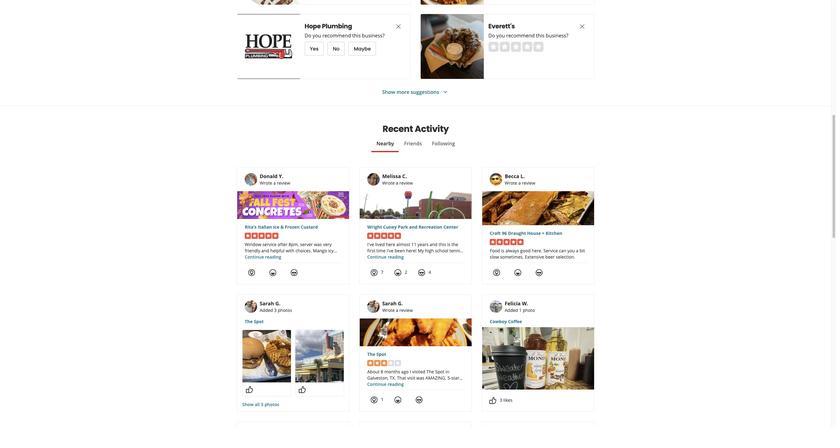 Task type: describe. For each thing, give the bounding box(es) containing it.
plumbing
[[322, 22, 352, 31]]

selection.
[[556, 254, 575, 260]]

reading for melissa
[[388, 254, 404, 260]]

continue reading button for donald
[[245, 254, 281, 260]]

0 vertical spatial the spot
[[245, 319, 264, 325]]

following
[[432, 140, 455, 147]]

melissa c. wrote a review
[[382, 173, 413, 186]]

friends
[[404, 140, 422, 147]]

felicia w. link
[[505, 301, 528, 308]]

2 horizontal spatial 3
[[500, 398, 502, 404]]

rita's
[[245, 224, 257, 230]]

y.
[[279, 173, 283, 180]]

recent activity
[[383, 123, 449, 135]]

craft 96 draught house + kitchen
[[490, 231, 562, 237]]

3 inside sarah g. added 3 photos
[[274, 308, 277, 314]]

you for hope plumbing
[[313, 32, 321, 39]]

a inside food is always good here. service can you a bit slow sometimes. extensive beer selection.
[[576, 248, 579, 254]]

continue reading button for melissa
[[367, 254, 404, 260]]

wright
[[367, 224, 382, 230]]

italian
[[258, 224, 272, 230]]

4
[[429, 270, 431, 276]]

1 horizontal spatial the spot link
[[367, 352, 464, 358]]

wrote for becca
[[505, 180, 517, 186]]

photo of sarah g. image for sarah g. added 3 photos
[[245, 301, 257, 314]]

donald
[[260, 173, 278, 180]]

more
[[397, 89, 409, 95]]

slow
[[490, 254, 499, 260]]

sarah g. link for sarah g. added 3 photos
[[260, 301, 280, 308]]

sarah for sarah g. added 3 photos
[[260, 301, 274, 308]]

a for c.
[[396, 180, 398, 186]]

recommend for hope plumbing
[[323, 32, 351, 39]]

a for l.
[[518, 180, 521, 186]]

sarah for sarah g. wrote a review
[[382, 301, 397, 308]]

added for sarah g.
[[260, 308, 273, 314]]

recommend for everett's
[[506, 32, 535, 39]]

5 star rating image for donald y.
[[245, 233, 279, 239]]

maybe button
[[349, 42, 376, 56]]

+
[[542, 231, 545, 237]]

sarah g. wrote a review
[[382, 301, 413, 314]]

3 likes
[[500, 398, 512, 404]]

cowboy
[[490, 319, 507, 325]]

kitchen
[[546, 231, 562, 237]]

1 vertical spatial like feed item image
[[489, 398, 497, 405]]

frozen
[[285, 224, 300, 230]]

wright cuney park and recreation center link
[[367, 224, 464, 231]]

here.
[[532, 248, 542, 254]]

melissa
[[382, 173, 401, 180]]

everett's
[[489, 22, 515, 31]]

sarah g. link for sarah g. wrote a review
[[382, 301, 403, 308]]

continue reading button for sarah
[[367, 382, 404, 388]]

7
[[381, 270, 384, 276]]

the for the rightmost the spot link
[[367, 352, 375, 358]]

sarah g. added 3 photos
[[260, 301, 292, 314]]

0 vertical spatial 24 cool v2 image
[[418, 269, 425, 277]]

review for g.
[[399, 308, 413, 314]]

24 funny v2 image for sarah g.
[[394, 397, 402, 404]]

craft 96 draught house + kitchen link
[[490, 231, 587, 237]]

nearby
[[376, 140, 394, 147]]

service
[[543, 248, 558, 254]]

cowboy coffee
[[490, 319, 522, 325]]

0 vertical spatial the spot link
[[245, 319, 342, 325]]

continue for donald
[[245, 254, 264, 260]]

food is always good here. service can you a bit slow sometimes. extensive beer selection.
[[490, 248, 585, 260]]

show for show more suggestions
[[382, 89, 395, 95]]

show all 3 photos
[[242, 402, 279, 408]]

spot for topmost the spot link
[[254, 319, 264, 325]]

cowboy coffee link
[[490, 319, 587, 325]]

3 inside dropdown button
[[261, 402, 263, 408]]

5 star rating image for becca l.
[[490, 239, 524, 246]]

rita's italian ice & frozen custard link
[[245, 224, 342, 231]]

wrote for melissa
[[382, 180, 395, 186]]

do for hope plumbing
[[305, 32, 311, 39]]

yes
[[310, 45, 319, 52]]

recreation
[[419, 224, 442, 230]]

a for g.
[[396, 308, 398, 314]]

ice
[[273, 224, 279, 230]]

photos inside dropdown button
[[265, 402, 279, 408]]

likes
[[503, 398, 512, 404]]

dismiss card image for hope plumbing
[[395, 23, 402, 30]]

1 vertical spatial the spot
[[367, 352, 386, 358]]

24 useful v2 image for becca l.
[[493, 269, 500, 277]]

g. for sarah g. wrote a review
[[398, 301, 403, 308]]

craft
[[490, 231, 501, 237]]

business? for everett's
[[546, 32, 569, 39]]

the for topmost the spot link
[[245, 319, 253, 325]]

review for y.
[[277, 180, 290, 186]]

photo of hope plumbing image
[[237, 14, 300, 79]]

hope plumbing
[[305, 22, 352, 31]]

center
[[444, 224, 458, 230]]

house
[[527, 231, 541, 237]]

becca l. link
[[505, 173, 525, 180]]



Task type: locate. For each thing, give the bounding box(es) containing it.
dismiss card image
[[395, 23, 402, 30], [579, 23, 586, 30]]

business? down everett's link
[[546, 32, 569, 39]]

5 star rating image
[[245, 233, 279, 239], [367, 233, 401, 239], [490, 239, 524, 246]]

photo of donald y. image
[[245, 173, 257, 186]]

24 chevron down v2 image
[[442, 88, 449, 96]]

1 horizontal spatial 24 useful v2 image
[[493, 269, 500, 277]]

3 star rating image
[[367, 361, 401, 367]]

coffee
[[508, 319, 522, 325]]

0 horizontal spatial this
[[352, 32, 361, 39]]

0 horizontal spatial g.
[[275, 301, 280, 308]]

reading
[[265, 254, 281, 260], [388, 254, 404, 260], [388, 382, 404, 388]]

is
[[501, 248, 504, 254]]

2 24 cool v2 image from the left
[[535, 269, 543, 277]]

a inside melissa c. wrote a review
[[396, 180, 398, 186]]

2 sarah from the left
[[382, 301, 397, 308]]

wrote inside melissa c. wrote a review
[[382, 180, 395, 186]]

1 vertical spatial 24 cool v2 image
[[415, 397, 423, 404]]

0 vertical spatial photos
[[278, 308, 292, 314]]

5 star rating image down cuney
[[367, 233, 401, 239]]

wrote for sarah
[[382, 308, 395, 314]]

1 horizontal spatial do you recommend this business?
[[489, 32, 569, 39]]

1 horizontal spatial you
[[497, 32, 505, 39]]

reading up 24 funny v2 icon
[[265, 254, 281, 260]]

continue down rita's
[[245, 254, 264, 260]]

hope
[[305, 22, 321, 31]]

1 vertical spatial the
[[367, 352, 375, 358]]

continue down the 3 star rating 'image'
[[367, 382, 387, 388]]

1 horizontal spatial dismiss card image
[[579, 23, 586, 30]]

can
[[559, 248, 566, 254]]

continue up 7
[[367, 254, 387, 260]]

5 star rating image down the 96
[[490, 239, 524, 246]]

rita's italian ice & frozen custard
[[245, 224, 318, 230]]

review for l.
[[522, 180, 535, 186]]

do for everett's
[[489, 32, 495, 39]]

1 vertical spatial 1
[[381, 397, 384, 403]]

None radio
[[489, 42, 499, 52], [511, 42, 521, 52], [489, 42, 499, 52], [511, 42, 521, 52]]

continue reading up 24 funny v2 icon
[[245, 254, 281, 260]]

bit
[[580, 248, 585, 254]]

do you recommend this business?
[[305, 32, 385, 39], [489, 32, 569, 39]]

1 horizontal spatial photo of sarah g. image
[[367, 301, 380, 314]]

continue reading up 7
[[367, 254, 404, 260]]

1 24 cool v2 image from the left
[[290, 269, 298, 277]]

24 useful v2 image for melissa c.
[[370, 269, 378, 277]]

1 this from the left
[[352, 32, 361, 39]]

photos
[[278, 308, 292, 314], [265, 402, 279, 408]]

w.
[[522, 301, 528, 308]]

show inside button
[[382, 89, 395, 95]]

cuney
[[383, 224, 397, 230]]

(no rating) image
[[489, 42, 544, 52]]

None radio
[[500, 42, 510, 52], [522, 42, 532, 52], [534, 42, 544, 52], [500, 42, 510, 52], [522, 42, 532, 52], [534, 42, 544, 52]]

you down the hope
[[313, 32, 321, 39]]

g. inside sarah g. added 3 photos
[[275, 301, 280, 308]]

suggestions
[[411, 89, 439, 95]]

1 24 useful v2 image from the top
[[370, 269, 378, 277]]

you
[[313, 32, 321, 39], [497, 32, 505, 39], [567, 248, 575, 254]]

becca l. wrote a review
[[505, 173, 535, 186]]

custard
[[301, 224, 318, 230]]

photo
[[523, 308, 535, 314]]

reading for donald
[[265, 254, 281, 260]]

5 star rating image down "italian"
[[245, 233, 279, 239]]

photo of allsups image
[[237, 0, 300, 5]]

show
[[382, 89, 395, 95], [242, 402, 254, 408]]

24 useful v2 image for donald y.
[[248, 269, 255, 277]]

continue reading for sarah
[[367, 382, 404, 388]]

24 cool v2 image
[[418, 269, 425, 277], [415, 397, 423, 404]]

no button
[[328, 42, 345, 56]]

3
[[274, 308, 277, 314], [500, 398, 502, 404], [261, 402, 263, 408]]

0 horizontal spatial like feed item image
[[246, 387, 253, 394]]

do you recommend this business? down everett's link
[[489, 32, 569, 39]]

wrote inside becca l. wrote a review
[[505, 180, 517, 186]]

melissa c. link
[[382, 173, 407, 180]]

beer
[[545, 254, 555, 260]]

g. inside 'sarah g. wrote a review'
[[398, 301, 403, 308]]

a for y.
[[273, 180, 276, 186]]

1 horizontal spatial the spot
[[367, 352, 386, 358]]

business? up maybe
[[362, 32, 385, 39]]

the spot up the 3 star rating 'image'
[[367, 352, 386, 358]]

open photo lightbox image
[[243, 331, 291, 383], [295, 331, 344, 383]]

reading down cuney
[[388, 254, 404, 260]]

review for c.
[[399, 180, 413, 186]]

continue reading button up 7
[[367, 254, 404, 260]]

0 horizontal spatial sarah g. link
[[260, 301, 280, 308]]

1 horizontal spatial 1
[[519, 308, 522, 314]]

hope plumbing link
[[305, 22, 383, 31]]

0 horizontal spatial do
[[305, 32, 311, 39]]

extensive
[[525, 254, 544, 260]]

continue reading for donald
[[245, 254, 281, 260]]

&
[[281, 224, 284, 230]]

felicia w. added 1 photo
[[505, 301, 535, 314]]

g.
[[275, 301, 280, 308], [398, 301, 403, 308]]

continue for sarah
[[367, 382, 387, 388]]

0 horizontal spatial open photo lightbox image
[[243, 331, 291, 383]]

24 useful v2 image
[[370, 269, 378, 277], [370, 397, 378, 404]]

explore recent activity section section
[[232, 106, 600, 428]]

the spot
[[245, 319, 264, 325], [367, 352, 386, 358]]

wrote
[[260, 180, 272, 186], [382, 180, 395, 186], [505, 180, 517, 186], [382, 308, 395, 314]]

1 horizontal spatial added
[[505, 308, 518, 314]]

24 cool v2 image right 24 funny v2 icon
[[290, 269, 298, 277]]

2 do you recommend this business? from the left
[[489, 32, 569, 39]]

2 do from the left
[[489, 32, 495, 39]]

1 added from the left
[[260, 308, 273, 314]]

2 added from the left
[[505, 308, 518, 314]]

5 star rating image for melissa c.
[[367, 233, 401, 239]]

1 horizontal spatial g.
[[398, 301, 403, 308]]

wrote inside donald y. wrote a review
[[260, 180, 272, 186]]

like feed item image
[[299, 387, 306, 394]]

24 useful v2 image for sarah g.
[[370, 397, 378, 404]]

donald y. link
[[260, 173, 283, 180]]

2 sarah g. link from the left
[[382, 301, 403, 308]]

1 horizontal spatial spot
[[376, 352, 386, 358]]

felicia
[[505, 301, 521, 308]]

1 do from the left
[[305, 32, 311, 39]]

recommend
[[323, 32, 351, 39], [506, 32, 535, 39]]

continue reading button down the 3 star rating 'image'
[[367, 382, 404, 388]]

all
[[255, 402, 260, 408]]

the spot down sarah g. added 3 photos
[[245, 319, 264, 325]]

2 g. from the left
[[398, 301, 403, 308]]

c.
[[402, 173, 407, 180]]

good
[[520, 248, 531, 254]]

96
[[502, 231, 507, 237]]

photo of sarah g. image
[[245, 301, 257, 314], [367, 301, 380, 314]]

sarah inside sarah g. added 3 photos
[[260, 301, 274, 308]]

review inside becca l. wrote a review
[[522, 180, 535, 186]]

show left more
[[382, 89, 395, 95]]

0 horizontal spatial the spot link
[[245, 319, 342, 325]]

photo of everett's image
[[421, 14, 484, 79]]

0 vertical spatial 1
[[519, 308, 522, 314]]

g. for sarah g. added 3 photos
[[275, 301, 280, 308]]

show more suggestions
[[382, 89, 439, 95]]

do
[[305, 32, 311, 39], [489, 32, 495, 39]]

1 open photo lightbox image from the left
[[243, 331, 291, 383]]

1 vertical spatial show
[[242, 402, 254, 408]]

sarah inside 'sarah g. wrote a review'
[[382, 301, 397, 308]]

2 open photo lightbox image from the left
[[295, 331, 344, 383]]

tab list containing nearby
[[237, 140, 595, 153]]

photo of sarah g. image for sarah g. wrote a review
[[367, 301, 380, 314]]

show more suggestions button
[[382, 88, 449, 96]]

0 vertical spatial the
[[245, 319, 253, 325]]

2 recommend from the left
[[506, 32, 535, 39]]

this for everett's
[[536, 32, 545, 39]]

wrote for donald
[[260, 180, 272, 186]]

do you recommend this business? down hope plumbing link
[[305, 32, 385, 39]]

1 do you recommend this business? from the left
[[305, 32, 385, 39]]

1 horizontal spatial sarah g. link
[[382, 301, 403, 308]]

24 useful v2 image
[[248, 269, 255, 277], [493, 269, 500, 277]]

0 horizontal spatial recommend
[[323, 32, 351, 39]]

spot up the 3 star rating 'image'
[[376, 352, 386, 358]]

0 horizontal spatial 24 useful v2 image
[[248, 269, 255, 277]]

wright cuney park and recreation center
[[367, 224, 458, 230]]

24 cool v2 image down extensive
[[535, 269, 543, 277]]

1 horizontal spatial recommend
[[506, 32, 535, 39]]

you up the selection.
[[567, 248, 575, 254]]

1
[[519, 308, 522, 314], [381, 397, 384, 403]]

0 horizontal spatial photo of sarah g. image
[[245, 301, 257, 314]]

wrote inside 'sarah g. wrote a review'
[[382, 308, 395, 314]]

business?
[[362, 32, 385, 39], [546, 32, 569, 39]]

1 dismiss card image from the left
[[395, 23, 402, 30]]

1 horizontal spatial this
[[536, 32, 545, 39]]

reading down the 3 star rating 'image'
[[388, 382, 404, 388]]

0 horizontal spatial the spot
[[245, 319, 264, 325]]

0 horizontal spatial added
[[260, 308, 273, 314]]

24 cool v2 image
[[290, 269, 298, 277], [535, 269, 543, 277]]

24 useful v2 image down slow
[[493, 269, 500, 277]]

0 horizontal spatial dismiss card image
[[395, 23, 402, 30]]

like feed item image left the 3 likes
[[489, 398, 497, 405]]

show inside dropdown button
[[242, 402, 254, 408]]

0 horizontal spatial 5 star rating image
[[245, 233, 279, 239]]

2 24 useful v2 image from the top
[[370, 397, 378, 404]]

activity
[[415, 123, 449, 135]]

continue for melissa
[[367, 254, 387, 260]]

1 horizontal spatial business?
[[546, 32, 569, 39]]

business? for hope plumbing
[[362, 32, 385, 39]]

2 horizontal spatial you
[[567, 248, 575, 254]]

continue reading
[[245, 254, 281, 260], [367, 254, 404, 260], [367, 382, 404, 388]]

and
[[409, 224, 417, 230]]

the
[[245, 319, 253, 325], [367, 352, 375, 358]]

2 24 useful v2 image from the left
[[493, 269, 500, 277]]

1 horizontal spatial 3
[[274, 308, 277, 314]]

this
[[352, 32, 361, 39], [536, 32, 545, 39]]

0 horizontal spatial the
[[245, 319, 253, 325]]

a inside donald y. wrote a review
[[273, 180, 276, 186]]

photo of sarah g. image left 'sarah g. wrote a review' on the left bottom of the page
[[367, 301, 380, 314]]

you inside food is always good here. service can you a bit slow sometimes. extensive beer selection.
[[567, 248, 575, 254]]

do down the hope
[[305, 32, 311, 39]]

1 vertical spatial 24 useful v2 image
[[370, 397, 378, 404]]

1 horizontal spatial show
[[382, 89, 395, 95]]

draught
[[508, 231, 526, 237]]

photo of becca l. image
[[490, 173, 502, 186]]

spot down sarah g. added 3 photos
[[254, 319, 264, 325]]

show left all
[[242, 402, 254, 408]]

2 horizontal spatial 5 star rating image
[[490, 239, 524, 246]]

24 useful v2 image left 24 funny v2 icon
[[248, 269, 255, 277]]

tab list inside explore recent activity section section
[[237, 140, 595, 153]]

1 horizontal spatial do
[[489, 32, 495, 39]]

1 business? from the left
[[362, 32, 385, 39]]

sometimes.
[[500, 254, 524, 260]]

show for show all 3 photos
[[242, 402, 254, 408]]

24 cool v2 image for becca l.
[[535, 269, 543, 277]]

this up maybe button
[[352, 32, 361, 39]]

0 horizontal spatial 1
[[381, 397, 384, 403]]

2 photo of sarah g. image from the left
[[367, 301, 380, 314]]

a inside becca l. wrote a review
[[518, 180, 521, 186]]

1 vertical spatial spot
[[376, 352, 386, 358]]

show all 3 photos button
[[242, 402, 279, 409]]

24 funny v2 image
[[394, 269, 402, 277], [514, 269, 522, 277], [394, 397, 402, 404]]

tab list
[[237, 140, 595, 153]]

review inside 'sarah g. wrote a review'
[[399, 308, 413, 314]]

photo of carmelina's image
[[421, 0, 484, 5]]

you for everett's
[[497, 32, 505, 39]]

photo of melissa c. image
[[367, 173, 380, 186]]

0 horizontal spatial 3
[[261, 402, 263, 408]]

always
[[505, 248, 519, 254]]

photo of felicia w. image
[[490, 301, 502, 314]]

1 horizontal spatial sarah
[[382, 301, 397, 308]]

like feed item image up show all 3 photos
[[246, 387, 253, 394]]

added inside sarah g. added 3 photos
[[260, 308, 273, 314]]

added
[[260, 308, 273, 314], [505, 308, 518, 314]]

24 cool v2 image for donald y.
[[290, 269, 298, 277]]

1 vertical spatial the spot link
[[367, 352, 464, 358]]

0 vertical spatial like feed item image
[[246, 387, 253, 394]]

this down everett's link
[[536, 32, 545, 39]]

l.
[[521, 173, 525, 180]]

1 inside felicia w. added 1 photo
[[519, 308, 522, 314]]

1 sarah from the left
[[260, 301, 274, 308]]

0 vertical spatial show
[[382, 89, 395, 95]]

1 recommend from the left
[[323, 32, 351, 39]]

sarah
[[260, 301, 274, 308], [382, 301, 397, 308]]

0 horizontal spatial you
[[313, 32, 321, 39]]

everett's link
[[489, 22, 567, 31]]

continue reading button up 24 funny v2 icon
[[245, 254, 281, 260]]

you down everett's
[[497, 32, 505, 39]]

becca
[[505, 173, 519, 180]]

food
[[490, 248, 500, 254]]

park
[[398, 224, 408, 230]]

do you recommend this business? for hope plumbing
[[305, 32, 385, 39]]

1 vertical spatial photos
[[265, 402, 279, 408]]

added for felicia w.
[[505, 308, 518, 314]]

0 horizontal spatial spot
[[254, 319, 264, 325]]

added inside felicia w. added 1 photo
[[505, 308, 518, 314]]

24 funny v2 image
[[269, 269, 277, 277]]

1 photo of sarah g. image from the left
[[245, 301, 257, 314]]

photo of sarah g. image left sarah g. added 3 photos
[[245, 301, 257, 314]]

like feed item image
[[246, 387, 253, 394], [489, 398, 497, 405]]

recent
[[383, 123, 413, 135]]

review inside melissa c. wrote a review
[[399, 180, 413, 186]]

reading for sarah
[[388, 382, 404, 388]]

maybe
[[354, 45, 371, 52]]

a inside 'sarah g. wrote a review'
[[396, 308, 398, 314]]

continue reading for melissa
[[367, 254, 404, 260]]

continue reading down the 3 star rating 'image'
[[367, 382, 404, 388]]

0 horizontal spatial sarah
[[260, 301, 274, 308]]

1 horizontal spatial open photo lightbox image
[[295, 331, 344, 383]]

spot for the rightmost the spot link
[[376, 352, 386, 358]]

sarah g. link
[[260, 301, 280, 308], [382, 301, 403, 308]]

do down everett's
[[489, 32, 495, 39]]

no
[[333, 45, 340, 52]]

donald y. wrote a review
[[260, 173, 290, 186]]

1 horizontal spatial 5 star rating image
[[367, 233, 401, 239]]

review inside donald y. wrote a review
[[277, 180, 290, 186]]

24 funny v2 image for becca l.
[[514, 269, 522, 277]]

recommend down everett's link
[[506, 32, 535, 39]]

this for hope plumbing
[[352, 32, 361, 39]]

2
[[405, 270, 407, 276]]

rating element
[[489, 42, 544, 52]]

0 vertical spatial 24 useful v2 image
[[370, 269, 378, 277]]

photos inside sarah g. added 3 photos
[[278, 308, 292, 314]]

yes button
[[305, 42, 324, 56]]

0 horizontal spatial do you recommend this business?
[[305, 32, 385, 39]]

2 dismiss card image from the left
[[579, 23, 586, 30]]

1 24 useful v2 image from the left
[[248, 269, 255, 277]]

1 horizontal spatial the
[[367, 352, 375, 358]]

a
[[273, 180, 276, 186], [396, 180, 398, 186], [518, 180, 521, 186], [576, 248, 579, 254], [396, 308, 398, 314]]

1 g. from the left
[[275, 301, 280, 308]]

0 vertical spatial spot
[[254, 319, 264, 325]]

2 business? from the left
[[546, 32, 569, 39]]

0 horizontal spatial business?
[[362, 32, 385, 39]]

1 sarah g. link from the left
[[260, 301, 280, 308]]

0 horizontal spatial show
[[242, 402, 254, 408]]

dismiss card image for everett's
[[579, 23, 586, 30]]

2 this from the left
[[536, 32, 545, 39]]

1 horizontal spatial 24 cool v2 image
[[535, 269, 543, 277]]

1 horizontal spatial like feed item image
[[489, 398, 497, 405]]

do you recommend this business? for everett's
[[489, 32, 569, 39]]

the spot link
[[245, 319, 342, 325], [367, 352, 464, 358]]

recommend down the plumbing
[[323, 32, 351, 39]]

0 horizontal spatial 24 cool v2 image
[[290, 269, 298, 277]]



Task type: vqa. For each thing, say whether or not it's contained in the screenshot.
the "See all" button
no



